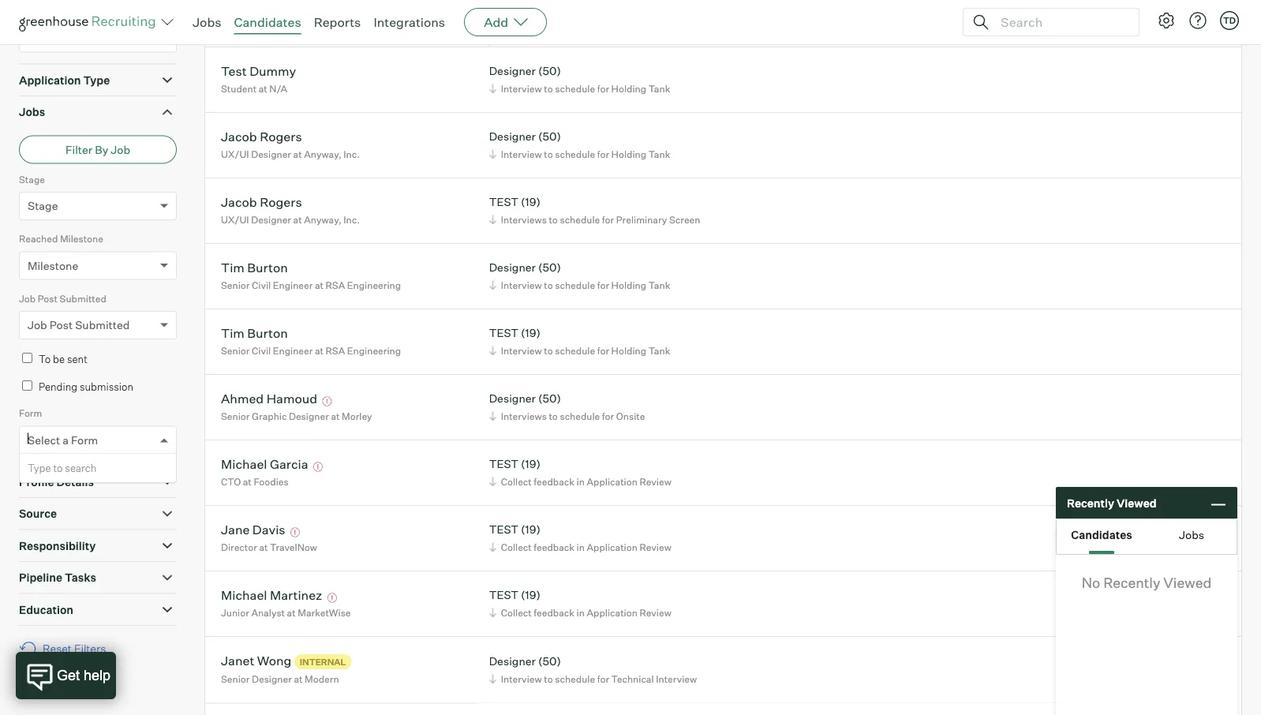 Task type: vqa. For each thing, say whether or not it's contained in the screenshot.
1st TEST Link from the top of the page
no



Task type: locate. For each thing, give the bounding box(es) containing it.
2 test (19) collect feedback in application review from the top
[[489, 523, 672, 553]]

2 burton from the top
[[247, 325, 288, 341]]

michael for michael martinez
[[221, 587, 267, 603]]

collect for jane davis
[[501, 541, 532, 553]]

submitted down reached milestone element
[[60, 293, 106, 305]]

to
[[123, 31, 133, 45], [544, 83, 553, 94], [544, 148, 553, 160], [549, 214, 558, 226], [544, 279, 553, 291], [544, 345, 553, 357], [549, 410, 558, 422], [53, 462, 63, 475], [544, 673, 553, 685]]

1 vertical spatial feedback
[[534, 541, 575, 553]]

0 vertical spatial jacob rogers link
[[221, 128, 302, 147]]

post
[[38, 293, 58, 305], [50, 318, 73, 332]]

interview inside test (19) interview to schedule for holding tank
[[501, 345, 542, 357]]

candidates down the recently viewed on the bottom of page
[[1072, 528, 1133, 542]]

tim burton link for test
[[221, 325, 288, 343]]

jacob rogers ux/ui designer at anyway, inc. for designer
[[221, 128, 360, 160]]

0 vertical spatial feedback
[[534, 476, 575, 488]]

jacob rogers ux/ui designer at anyway, inc. for test
[[221, 194, 360, 226]]

0 horizontal spatial type
[[28, 462, 51, 475]]

interview to schedule for holding tank link up designer (50) interviews to schedule for onsite
[[487, 343, 674, 358]]

job post submitted
[[19, 293, 106, 305], [28, 318, 130, 332]]

3 review from the top
[[640, 607, 672, 619]]

reset
[[43, 642, 72, 656]]

form right a
[[71, 433, 98, 447]]

jobs up no recently viewed
[[1180, 528, 1205, 542]]

1 anyway, from the top
[[304, 148, 342, 160]]

4 interview to schedule for holding tank link from the top
[[487, 343, 674, 358]]

2 tim from the top
[[221, 325, 245, 341]]

inc. for designer (50)
[[344, 148, 360, 160]]

3 interview to schedule for holding tank link from the top
[[487, 278, 674, 293]]

a
[[63, 433, 69, 447]]

holding inside test (19) interview to schedule for holding tank
[[612, 345, 647, 357]]

2 in from the top
[[577, 541, 585, 553]]

1 jacob from the top
[[221, 128, 257, 144]]

test
[[221, 63, 247, 79]]

none field inside form element
[[28, 427, 32, 454]]

1 vertical spatial in
[[577, 541, 585, 553]]

0 vertical spatial test (19) collect feedback in application review
[[489, 457, 672, 488]]

1 vertical spatial type
[[28, 462, 51, 475]]

stage element
[[19, 172, 177, 231]]

5 (19) from the top
[[521, 588, 541, 602]]

1 civil from the top
[[252, 279, 271, 291]]

milestone
[[60, 233, 103, 245], [28, 259, 78, 273]]

reached milestone
[[19, 233, 103, 245]]

1 burton from the top
[[247, 259, 288, 275]]

recently viewed
[[1067, 496, 1157, 510]]

2 vertical spatial feedback
[[534, 607, 575, 619]]

1 (50) from the top
[[538, 64, 561, 78]]

0 horizontal spatial candidates
[[234, 14, 301, 30]]

jacob for designer
[[221, 128, 257, 144]]

0 vertical spatial designer (50) interview to schedule for holding tank
[[489, 64, 671, 94]]

2 vertical spatial collect feedback in application review link
[[487, 605, 676, 620]]

Search text field
[[997, 11, 1125, 34]]

1 holding from the top
[[612, 83, 647, 94]]

0 vertical spatial inc.
[[344, 148, 360, 160]]

(19) for senior civil engineer at rsa engineering
[[521, 326, 541, 340]]

4 (50) from the top
[[538, 392, 561, 406]]

jobs down application type in the top of the page
[[19, 105, 45, 119]]

director
[[221, 541, 257, 553]]

for inside test (19) interview to schedule for holding tank
[[597, 345, 609, 357]]

test for ux/ui designer at anyway, inc.
[[489, 195, 519, 209]]

1 vertical spatial engineer
[[273, 345, 313, 357]]

job post submitted up the sent
[[28, 318, 130, 332]]

1 test from the top
[[489, 195, 519, 209]]

submitted
[[60, 293, 106, 305], [75, 318, 130, 332]]

schedule inside test (19) interviews to schedule for preliminary screen
[[560, 214, 600, 226]]

to inside form element
[[53, 462, 63, 475]]

jacob rogers link
[[221, 128, 302, 147], [221, 194, 302, 212]]

3 feedback from the top
[[534, 607, 575, 619]]

1 rsa from the top
[[326, 279, 345, 291]]

0 vertical spatial post
[[38, 293, 58, 305]]

1 vertical spatial interviews
[[501, 410, 547, 422]]

2 anyway, from the top
[[304, 214, 342, 226]]

jobs inside tab list
[[1180, 528, 1205, 542]]

jobs up test in the top of the page
[[193, 14, 221, 30]]

5 (50) from the top
[[538, 654, 561, 668]]

collect feedback in application review link for michael martinez
[[487, 605, 676, 620]]

search
[[65, 462, 97, 475]]

1 vertical spatial submitted
[[75, 318, 130, 332]]

1 vertical spatial burton
[[247, 325, 288, 341]]

ux/ui for test (19)
[[221, 214, 249, 226]]

pipeline tasks
[[19, 571, 96, 585]]

4 holding from the top
[[612, 345, 647, 357]]

2 vertical spatial review
[[640, 607, 672, 619]]

test for senior civil engineer at rsa engineering
[[489, 326, 519, 340]]

tim burton link for designer
[[221, 259, 288, 278]]

in
[[577, 476, 585, 488], [577, 541, 585, 553], [577, 607, 585, 619]]

last activity (new to old)
[[28, 31, 156, 45]]

2 collect feedback in application review link from the top
[[487, 540, 676, 555]]

type down last activity (new to old)
[[83, 73, 110, 87]]

2 vertical spatial test (19) collect feedback in application review
[[489, 588, 672, 619]]

anyway, for test
[[304, 214, 342, 226]]

interview
[[501, 83, 542, 94], [501, 148, 542, 160], [501, 279, 542, 291], [501, 345, 542, 357], [501, 673, 542, 685], [656, 673, 697, 685]]

1 tank from the top
[[649, 83, 671, 94]]

1 vertical spatial jacob rogers link
[[221, 194, 302, 212]]

4 (19) from the top
[[521, 523, 541, 537]]

jacob rogers link for designer
[[221, 128, 302, 147]]

submission
[[80, 381, 133, 393]]

designer (50) interview to schedule for holding tank down interviews to schedule for preliminary screen link
[[489, 261, 671, 291]]

garcia
[[270, 456, 308, 472]]

submitted up the sent
[[75, 318, 130, 332]]

notes)
[[119, 3, 147, 15]]

burton
[[247, 259, 288, 275], [247, 325, 288, 341]]

2 vertical spatial jobs
[[1180, 528, 1205, 542]]

job
[[111, 143, 130, 156], [19, 293, 36, 305], [28, 318, 47, 332]]

2 jacob rogers ux/ui designer at anyway, inc. from the top
[[221, 194, 360, 226]]

1 designer (50) interview to schedule for holding tank from the top
[[489, 64, 671, 94]]

engineer
[[273, 279, 313, 291], [273, 345, 313, 357]]

1 inc. from the top
[[344, 148, 360, 160]]

3 holding from the top
[[612, 279, 647, 291]]

(19) for junior analyst at marketwise
[[521, 588, 541, 602]]

0 vertical spatial burton
[[247, 259, 288, 275]]

2 review from the top
[[640, 541, 672, 553]]

1 horizontal spatial viewed
[[1164, 574, 1212, 592]]

tank for test dummy link
[[649, 83, 671, 94]]

5 test from the top
[[489, 588, 519, 602]]

2 rogers from the top
[[260, 194, 302, 210]]

2 (50) from the top
[[538, 130, 561, 143]]

1 rogers from the top
[[260, 128, 302, 144]]

None field
[[28, 427, 32, 454]]

designer (50) interview to schedule for technical interview
[[489, 654, 697, 685]]

job/status
[[501, 25, 553, 37]]

1 vertical spatial ux/ui
[[221, 214, 249, 226]]

michael garcia has been in application review for more than 5 days image
[[311, 462, 325, 472]]

2 engineering from the top
[[347, 345, 401, 357]]

1 vertical spatial collect feedback in application review link
[[487, 540, 676, 555]]

review for jane davis
[[640, 541, 672, 553]]

1 vertical spatial tim burton link
[[221, 325, 288, 343]]

interview to schedule for holding tank link down job/status
[[487, 81, 674, 96]]

3 test from the top
[[489, 457, 519, 471]]

test dummy link
[[221, 63, 296, 81]]

3 tank from the top
[[649, 279, 671, 291]]

post down reached
[[38, 293, 58, 305]]

2 ux/ui from the top
[[221, 214, 249, 226]]

0 vertical spatial civil
[[252, 279, 271, 291]]

jane davis link
[[221, 522, 285, 540]]

inc.
[[344, 148, 360, 160], [344, 214, 360, 226]]

review
[[640, 476, 672, 488], [640, 541, 672, 553], [640, 607, 672, 619]]

tank
[[649, 83, 671, 94], [649, 148, 671, 160], [649, 279, 671, 291], [649, 345, 671, 357]]

3 (19) from the top
[[521, 457, 541, 471]]

2 engineer from the top
[[273, 345, 313, 357]]

test dummy student at n/a
[[221, 63, 296, 94]]

1 test (19) collect feedback in application review from the top
[[489, 457, 672, 488]]

1 vertical spatial form
[[71, 433, 98, 447]]

designer inside designer (50) interview to schedule for technical interview
[[489, 654, 536, 668]]

0 vertical spatial ux/ui
[[221, 148, 249, 160]]

1 vertical spatial tim
[[221, 325, 245, 341]]

0 vertical spatial in
[[577, 476, 585, 488]]

2 civil from the top
[[252, 345, 271, 357]]

1 tim from the top
[[221, 259, 245, 275]]

type
[[83, 73, 110, 87], [28, 462, 51, 475]]

1 collect feedback in application review link from the top
[[487, 474, 676, 489]]

interview to schedule for holding tank link for tim burton link for designer
[[487, 278, 674, 293]]

to inside test (19) interview to schedule for holding tank
[[544, 345, 553, 357]]

0 horizontal spatial viewed
[[1117, 496, 1157, 510]]

student
[[221, 83, 257, 94]]

1 vertical spatial inc.
[[344, 214, 360, 226]]

0 vertical spatial rsa
[[326, 279, 345, 291]]

interview to schedule for holding tank link up test (19) interview to schedule for holding tank
[[487, 278, 674, 293]]

job post submitted down reached milestone element
[[19, 293, 106, 305]]

in for jane davis
[[577, 541, 585, 553]]

1 vertical spatial rsa
[[326, 345, 345, 357]]

inc. for test (19)
[[344, 214, 360, 226]]

feedback for jane davis
[[534, 541, 575, 553]]

interview to schedule for holding tank link up test (19) interviews to schedule for preliminary screen
[[487, 147, 674, 162]]

1 vertical spatial tim burton senior civil engineer at rsa engineering
[[221, 325, 401, 357]]

2 senior from the top
[[221, 345, 250, 357]]

to inside test (19) interviews to schedule for preliminary screen
[[549, 214, 558, 226]]

2 jacob from the top
[[221, 194, 257, 210]]

designer
[[489, 64, 536, 78], [489, 130, 536, 143], [251, 148, 291, 160], [251, 214, 291, 226], [489, 261, 536, 274], [489, 392, 536, 406], [289, 410, 329, 422], [489, 654, 536, 668], [252, 674, 292, 685]]

to inside designer (50) interview to schedule for technical interview
[[544, 673, 553, 685]]

0 horizontal spatial jobs
[[19, 105, 45, 119]]

0 vertical spatial milestone
[[60, 233, 103, 245]]

0 vertical spatial tim burton link
[[221, 259, 288, 278]]

1 vertical spatial anyway,
[[304, 214, 342, 226]]

designer (50) interview to schedule for holding tank down job/status
[[489, 64, 671, 94]]

0 vertical spatial michael
[[221, 456, 267, 472]]

test inside test (19) interview to schedule for holding tank
[[489, 326, 519, 340]]

1 vertical spatial candidates
[[1072, 528, 1133, 542]]

civil
[[252, 279, 271, 291], [252, 345, 271, 357]]

1 engineering from the top
[[347, 279, 401, 291]]

schedule inside designer (50) interview to schedule for technical interview
[[555, 673, 595, 685]]

(includes
[[19, 3, 59, 15]]

1 collect from the top
[[501, 476, 532, 488]]

0 vertical spatial review
[[640, 476, 672, 488]]

interviews to schedule for onsite link
[[487, 409, 649, 424]]

1 tim burton link from the top
[[221, 259, 288, 278]]

0 vertical spatial anyway,
[[304, 148, 342, 160]]

(19) inside test (19) interviews to schedule for preliminary screen
[[521, 195, 541, 209]]

test inside test (19) interviews to schedule for preliminary screen
[[489, 195, 519, 209]]

test (19) collect feedback in application review for jane davis
[[489, 523, 672, 553]]

2 tim burton link from the top
[[221, 325, 288, 343]]

1 vertical spatial jacob rogers ux/ui designer at anyway, inc.
[[221, 194, 360, 226]]

jobs link
[[193, 14, 221, 30]]

1 vertical spatial michael
[[221, 587, 267, 603]]

0 vertical spatial jacob
[[221, 128, 257, 144]]

2 jacob rogers link from the top
[[221, 194, 302, 212]]

michael
[[221, 456, 267, 472], [221, 587, 267, 603]]

1 vertical spatial jacob
[[221, 194, 257, 210]]

1 vertical spatial collect
[[501, 541, 532, 553]]

(19) inside test (19) interview to schedule for holding tank
[[521, 326, 541, 340]]

candidates up dummy
[[234, 14, 301, 30]]

tim burton link
[[221, 259, 288, 278], [221, 325, 288, 343]]

0 vertical spatial rogers
[[260, 128, 302, 144]]

stage
[[19, 173, 45, 185], [28, 199, 58, 213]]

1 horizontal spatial jobs
[[193, 14, 221, 30]]

interviews for designer
[[501, 410, 547, 422]]

jobs
[[193, 14, 221, 30], [19, 105, 45, 119], [1180, 528, 1205, 542]]

details
[[56, 475, 94, 489]]

2 vertical spatial designer (50) interview to schedule for holding tank
[[489, 261, 671, 291]]

1 engineer from the top
[[273, 279, 313, 291]]

4 tank from the top
[[649, 345, 671, 357]]

2 vertical spatial collect
[[501, 607, 532, 619]]

form down pending submission checkbox
[[19, 408, 42, 419]]

1 vertical spatial milestone
[[28, 259, 78, 273]]

1 vertical spatial engineering
[[347, 345, 401, 357]]

pending submission
[[39, 381, 133, 393]]

janet wong
[[221, 653, 292, 668]]

4 test from the top
[[489, 523, 519, 537]]

interview to schedule for technical interview link
[[487, 671, 701, 686]]

3 (50) from the top
[[538, 261, 561, 274]]

2 (19) from the top
[[521, 326, 541, 340]]

0 vertical spatial interviews
[[501, 214, 547, 226]]

civil for test (19)
[[252, 345, 271, 357]]

1 vertical spatial rogers
[[260, 194, 302, 210]]

1 jacob rogers ux/ui designer at anyway, inc. from the top
[[221, 128, 360, 160]]

cto at foodies
[[221, 476, 289, 488]]

(50) for tim burton
[[538, 261, 561, 274]]

0 vertical spatial jacob rogers ux/ui designer at anyway, inc.
[[221, 128, 360, 160]]

holding for test dummy link
[[612, 83, 647, 94]]

1 jacob rogers link from the top
[[221, 128, 302, 147]]

reset filters button
[[19, 634, 114, 664]]

1 horizontal spatial candidates
[[1072, 528, 1133, 542]]

at
[[259, 83, 267, 94], [293, 148, 302, 160], [293, 214, 302, 226], [315, 279, 324, 291], [315, 345, 324, 357], [331, 410, 340, 422], [243, 476, 252, 488], [259, 541, 268, 553], [287, 607, 296, 619], [294, 674, 303, 685]]

1 interview to schedule for holding tank link from the top
[[487, 81, 674, 96]]

3 collect feedback in application review link from the top
[[487, 605, 676, 620]]

1 horizontal spatial form
[[71, 433, 98, 447]]

0 vertical spatial engineer
[[273, 279, 313, 291]]

post up 'to be sent'
[[50, 318, 73, 332]]

1 horizontal spatial type
[[83, 73, 110, 87]]

1 vertical spatial jobs
[[19, 105, 45, 119]]

1 in from the top
[[577, 476, 585, 488]]

1 tim burton senior civil engineer at rsa engineering from the top
[[221, 259, 401, 291]]

test (19) collect feedback in application review
[[489, 457, 672, 488], [489, 523, 672, 553], [489, 588, 672, 619]]

2 feedback from the top
[[534, 541, 575, 553]]

1 (19) from the top
[[521, 195, 541, 209]]

ahmed hamoud has been in onsite for more than 21 days image
[[320, 397, 334, 406]]

engineering for test (19)
[[347, 345, 401, 357]]

2 collect from the top
[[501, 541, 532, 553]]

2 test from the top
[[489, 326, 519, 340]]

0 vertical spatial tim
[[221, 259, 245, 275]]

milestone down reached milestone
[[28, 259, 78, 273]]

reached
[[19, 233, 58, 245]]

4 senior from the top
[[221, 674, 250, 685]]

2 inc. from the top
[[344, 214, 360, 226]]

collect
[[501, 476, 532, 488], [501, 541, 532, 553], [501, 607, 532, 619]]

reports
[[314, 14, 361, 30]]

collect feedback in application review link for michael garcia
[[487, 474, 676, 489]]

1 ux/ui from the top
[[221, 148, 249, 160]]

ux/ui
[[221, 148, 249, 160], [221, 214, 249, 226]]

1 vertical spatial designer (50) interview to schedule for holding tank
[[489, 130, 671, 160]]

2 vertical spatial in
[[577, 607, 585, 619]]

0 vertical spatial form
[[19, 408, 42, 419]]

interviews inside designer (50) interviews to schedule for onsite
[[501, 410, 547, 422]]

michael up cto at foodies
[[221, 456, 267, 472]]

engineering
[[347, 279, 401, 291], [347, 345, 401, 357]]

type up profile
[[28, 462, 51, 475]]

ux/ui for designer (50)
[[221, 148, 249, 160]]

and
[[100, 3, 117, 15]]

0 vertical spatial job
[[111, 143, 130, 156]]

configure image
[[1157, 11, 1176, 30]]

interviews inside test (19) interviews to schedule for preliminary screen
[[501, 214, 547, 226]]

schedule inside designer (50) interviews to schedule for onsite
[[560, 410, 600, 422]]

0 vertical spatial stage
[[19, 173, 45, 185]]

1 vertical spatial test (19) collect feedback in application review
[[489, 523, 672, 553]]

jacob rogers link for test
[[221, 194, 302, 212]]

0 vertical spatial tim burton senior civil engineer at rsa engineering
[[221, 259, 401, 291]]

3 collect from the top
[[501, 607, 532, 619]]

2 horizontal spatial jobs
[[1180, 528, 1205, 542]]

form element
[[19, 406, 177, 483]]

tab list
[[1057, 519, 1237, 554]]

2 tim burton senior civil engineer at rsa engineering from the top
[[221, 325, 401, 357]]

analyst
[[251, 607, 285, 619]]

0 vertical spatial engineering
[[347, 279, 401, 291]]

milestone down stage element
[[60, 233, 103, 245]]

1 interviews from the top
[[501, 214, 547, 226]]

1 vertical spatial civil
[[252, 345, 271, 357]]

0 vertical spatial recently
[[1067, 496, 1115, 510]]

civil for designer (50)
[[252, 279, 271, 291]]

3 test (19) collect feedback in application review from the top
[[489, 588, 672, 619]]

engineering for designer (50)
[[347, 279, 401, 291]]

3 in from the top
[[577, 607, 585, 619]]

1 vertical spatial review
[[640, 541, 672, 553]]

3 designer (50) interview to schedule for holding tank from the top
[[489, 261, 671, 291]]

michael up junior
[[221, 587, 267, 603]]

0 vertical spatial jobs
[[193, 14, 221, 30]]

2 designer (50) interview to schedule for holding tank from the top
[[489, 130, 671, 160]]

rsa
[[326, 279, 345, 291], [326, 345, 345, 357]]

designer (50) interview to schedule for holding tank up test (19) interviews to schedule for preliminary screen
[[489, 130, 671, 160]]

holding
[[612, 83, 647, 94], [612, 148, 647, 160], [612, 279, 647, 291], [612, 345, 647, 357]]

2 michael from the top
[[221, 587, 267, 603]]

morley
[[342, 410, 372, 422]]

1 michael from the top
[[221, 456, 267, 472]]

davis
[[253, 522, 285, 537]]

0 vertical spatial collect feedback in application review link
[[487, 474, 676, 489]]

form
[[19, 408, 42, 419], [71, 433, 98, 447]]

interview to schedule for holding tank link for test dummy link
[[487, 81, 674, 96]]

1 vertical spatial viewed
[[1164, 574, 1212, 592]]

candidates
[[234, 14, 301, 30], [1072, 528, 1133, 542]]

test for director at travelnow
[[489, 523, 519, 537]]

tank inside test (19) interview to schedule for holding tank
[[649, 345, 671, 357]]

(50) inside designer (50) interviews to schedule for onsite
[[538, 392, 561, 406]]

0 vertical spatial collect
[[501, 476, 532, 488]]

2 interviews from the top
[[501, 410, 547, 422]]

2 rsa from the top
[[326, 345, 345, 357]]



Task type: describe. For each thing, give the bounding box(es) containing it.
n/a
[[269, 83, 287, 94]]

tim burton senior civil engineer at rsa engineering for designer (50)
[[221, 259, 401, 291]]

(50) for jacob rogers
[[538, 130, 561, 143]]

3 senior from the top
[[221, 410, 250, 422]]

dummy
[[250, 63, 296, 79]]

onsite
[[616, 410, 645, 422]]

review for michael martinez
[[640, 607, 672, 619]]

junior
[[221, 607, 249, 619]]

add
[[484, 14, 509, 30]]

0 vertical spatial candidates
[[234, 14, 301, 30]]

source
[[19, 507, 57, 521]]

profile
[[19, 475, 54, 489]]

at inside test dummy student at n/a
[[259, 83, 267, 94]]

(50) for test dummy
[[538, 64, 561, 78]]

modern
[[305, 674, 339, 685]]

integrations
[[374, 14, 445, 30]]

graphic
[[252, 410, 287, 422]]

responsibility
[[19, 539, 96, 553]]

martinez
[[270, 587, 322, 603]]

rogers for designer
[[260, 128, 302, 144]]

greenhouse recruiting image
[[19, 13, 161, 32]]

2 interview to schedule for holding tank link from the top
[[487, 147, 674, 162]]

tasks
[[65, 571, 96, 585]]

name
[[217, 25, 244, 37]]

burton for designer
[[247, 259, 288, 275]]

designer (50) interviews to schedule for onsite
[[489, 392, 645, 422]]

0 vertical spatial viewed
[[1117, 496, 1157, 510]]

designer inside designer (50) interviews to schedule for onsite
[[489, 392, 536, 406]]

michael for michael garcia
[[221, 456, 267, 472]]

wong
[[257, 653, 292, 668]]

Pending submission checkbox
[[22, 381, 32, 391]]

for inside designer (50) interview to schedule for technical interview
[[597, 673, 609, 685]]

2 vertical spatial job
[[28, 318, 47, 332]]

feedback for michael martinez
[[534, 607, 575, 619]]

director at travelnow
[[221, 541, 317, 553]]

jane davis has been in application review for more than 5 days image
[[288, 528, 302, 537]]

0 vertical spatial submitted
[[60, 293, 106, 305]]

michael martinez
[[221, 587, 322, 603]]

no recently viewed
[[1082, 574, 1212, 592]]

foodies
[[254, 476, 289, 488]]

designer (50) interview to schedule for holding tank for dummy
[[489, 64, 671, 94]]

tank for tim burton link for designer
[[649, 279, 671, 291]]

tim for designer
[[221, 259, 245, 275]]

jane
[[221, 522, 250, 537]]

marketwise
[[298, 607, 351, 619]]

1 vertical spatial stage
[[28, 199, 58, 213]]

filter by job button
[[19, 136, 177, 164]]

filter by job
[[65, 143, 130, 156]]

2 holding from the top
[[612, 148, 647, 160]]

tab list containing candidates
[[1057, 519, 1237, 554]]

travelnow
[[270, 541, 317, 553]]

integrations link
[[374, 14, 445, 30]]

anyway, for designer
[[304, 148, 342, 160]]

burton for test
[[247, 325, 288, 341]]

janet wong link
[[221, 653, 292, 671]]

1 vertical spatial recently
[[1104, 574, 1161, 592]]

education
[[19, 603, 73, 617]]

job post submitted element
[[19, 291, 177, 351]]

resumes
[[61, 3, 98, 15]]

1 vertical spatial job post submitted
[[28, 318, 130, 332]]

reports link
[[314, 14, 361, 30]]

collect for michael martinez
[[501, 607, 532, 619]]

schedule inside test (19) interview to schedule for holding tank
[[555, 345, 595, 357]]

(19) for ux/ui designer at anyway, inc.
[[521, 195, 541, 209]]

reset filters
[[43, 642, 106, 656]]

senior designer at modern
[[221, 674, 339, 685]]

to be sent
[[39, 353, 87, 366]]

0 horizontal spatial form
[[19, 408, 42, 419]]

type inside form element
[[28, 462, 51, 475]]

filters
[[74, 642, 106, 656]]

pending
[[39, 381, 77, 393]]

engineer for test (19)
[[273, 345, 313, 357]]

preliminary
[[616, 214, 667, 226]]

be
[[53, 353, 65, 366]]

2 tank from the top
[[649, 148, 671, 160]]

rogers for test
[[260, 194, 302, 210]]

janet
[[221, 653, 254, 668]]

designer (50) interview to schedule for holding tank for burton
[[489, 261, 671, 291]]

screen
[[669, 214, 701, 226]]

(includes resumes and notes)
[[19, 3, 147, 15]]

to inside designer (50) interviews to schedule for onsite
[[549, 410, 558, 422]]

pipeline
[[19, 571, 62, 585]]

michael garcia
[[221, 456, 308, 472]]

interview to schedule for holding tank link for tim burton link associated with test
[[487, 343, 674, 358]]

select a form
[[28, 433, 98, 447]]

technical
[[612, 673, 654, 685]]

by
[[95, 143, 108, 156]]

internal
[[300, 657, 346, 667]]

tank for tim burton link associated with test
[[649, 345, 671, 357]]

michael martinez link
[[221, 587, 322, 605]]

in for michael martinez
[[577, 607, 585, 619]]

candidates link
[[234, 14, 301, 30]]

1 review from the top
[[640, 476, 672, 488]]

filter
[[65, 143, 93, 156]]

collect feedback in application review link for jane davis
[[487, 540, 676, 555]]

profile details
[[19, 475, 94, 489]]

michael garcia link
[[221, 456, 308, 474]]

hamoud
[[267, 391, 317, 406]]

add button
[[464, 8, 547, 36]]

1 feedback from the top
[[534, 476, 575, 488]]

tim for test
[[221, 325, 245, 341]]

senior graphic designer at morley
[[221, 410, 372, 422]]

last activity (new to old) option
[[28, 31, 156, 45]]

0 vertical spatial type
[[83, 73, 110, 87]]

to
[[39, 353, 51, 366]]

0 vertical spatial job post submitted
[[19, 293, 106, 305]]

application type
[[19, 73, 110, 87]]

test (19) interviews to schedule for preliminary screen
[[489, 195, 701, 226]]

ahmed hamoud link
[[221, 391, 317, 409]]

designer (50) interview to schedule for holding tank for rogers
[[489, 130, 671, 160]]

reached milestone element
[[19, 231, 177, 291]]

jacob for test
[[221, 194, 257, 210]]

activity
[[53, 31, 93, 45]]

1 senior from the top
[[221, 279, 250, 291]]

junior analyst at marketwise
[[221, 607, 351, 619]]

td button
[[1221, 11, 1239, 30]]

job inside button
[[111, 143, 130, 156]]

michael martinez has been in application review for more than 5 days image
[[325, 593, 339, 603]]

old)
[[136, 31, 156, 45]]

for inside designer (50) interviews to schedule for onsite
[[602, 410, 614, 422]]

ahmed
[[221, 391, 264, 406]]

last
[[28, 31, 50, 45]]

1 vertical spatial job
[[19, 293, 36, 305]]

rsa for designer (50)
[[326, 279, 345, 291]]

select
[[28, 433, 60, 447]]

engineer for designer (50)
[[273, 279, 313, 291]]

test (19) collect feedback in application review for michael martinez
[[489, 588, 672, 619]]

cto
[[221, 476, 241, 488]]

for inside test (19) interviews to schedule for preliminary screen
[[602, 214, 614, 226]]

sent
[[67, 353, 87, 366]]

interviews for test
[[501, 214, 547, 226]]

rsa for test (19)
[[326, 345, 345, 357]]

tim burton senior civil engineer at rsa engineering for test (19)
[[221, 325, 401, 357]]

1 vertical spatial post
[[50, 318, 73, 332]]

To be sent checkbox
[[22, 353, 32, 363]]

(50) inside designer (50) interview to schedule for technical interview
[[538, 654, 561, 668]]

ahmed hamoud
[[221, 391, 317, 406]]

test for junior analyst at marketwise
[[489, 588, 519, 602]]

test (19) interview to schedule for holding tank
[[489, 326, 671, 357]]

holding for tim burton link associated with test
[[612, 345, 647, 357]]

interviews to schedule for preliminary screen link
[[487, 212, 705, 227]]

td
[[1224, 15, 1236, 26]]

(19) for director at travelnow
[[521, 523, 541, 537]]

(new
[[95, 31, 120, 45]]

type to search
[[28, 462, 97, 475]]

holding for tim burton link for designer
[[612, 279, 647, 291]]



